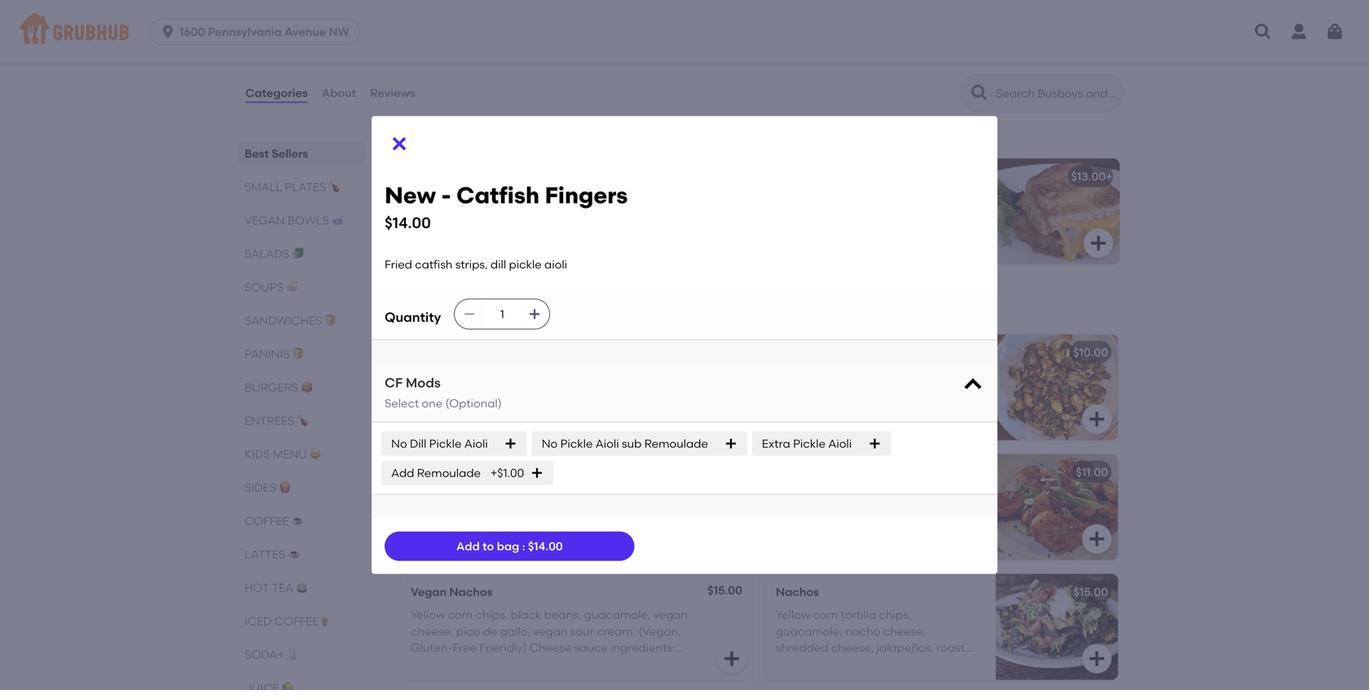Task type: locate. For each thing, give the bounding box(es) containing it.
catfish inside new - catfish fingers $14.00
[[457, 182, 540, 209]]

(vegan, for harissa,
[[474, 505, 516, 519]]

1 vertical spatial allergies:
[[776, 538, 826, 552]]

catfish up cf mods select one (optional)
[[446, 346, 487, 359]]

entrees 🍗
[[245, 414, 309, 428]]

1 vertical spatial to
[[483, 540, 494, 553]]

1 horizontal spatial friendly).
[[803, 402, 853, 416]]

- down "ordered"
[[442, 182, 451, 209]]

1 vertical spatial catfish
[[446, 346, 487, 359]]

1 nachos from the left
[[450, 585, 493, 599]]

1 vertical spatial (vegan,
[[474, 505, 516, 519]]

(vegan, inside crispy brussels sprouts, white balsamic vinaigrette (vegan, gluten- free friendly).    possible allergies: shallots
[[893, 385, 935, 399]]

plates up bowls on the left
[[285, 180, 326, 194]]

0 horizontal spatial friendly).
[[411, 522, 461, 535]]

fingers inside new - catfish fingers $14.00
[[545, 182, 628, 209]]

no pickle aioli sub remoulade
[[542, 437, 708, 451]]

no
[[391, 437, 407, 451], [542, 437, 558, 451]]

aioli up no pickle aioli sub remoulade at the bottom of the page
[[571, 369, 594, 382]]

0 horizontal spatial 🍞
[[292, 347, 304, 361]]

1 horizontal spatial nachos
[[776, 585, 819, 599]]

aioli down vinaigrette
[[829, 437, 852, 451]]

🍟
[[279, 481, 290, 495]]

0 horizontal spatial $15.00
[[708, 584, 743, 597]]

free for crispy brussels sprouts, white balsamic vinaigrette (vegan, gluten- free friendly).    possible allergies: shallots
[[776, 402, 800, 416]]

cauliflower bites image
[[631, 454, 753, 560]]

catfish down on on the top
[[457, 182, 540, 209]]

allergies:
[[903, 402, 953, 416], [776, 538, 826, 552]]

small plates 🍗 up the vegan bowls 🥣
[[245, 180, 340, 194]]

nachos down seed
[[776, 585, 819, 599]]

friendly). down "balsamic"
[[803, 402, 853, 416]]

free inside crispy brussels sprouts, white balsamic vinaigrette (vegan, gluten- free friendly).    possible allergies: shallots
[[776, 402, 800, 416]]

☕️ right coffee
[[292, 514, 303, 528]]

$15.00
[[708, 584, 743, 597], [1074, 585, 1109, 599]]

$14.00 for add to bag
[[528, 540, 563, 553]]

0 horizontal spatial nachos
[[450, 585, 493, 599]]

0 horizontal spatial $14.00
[[385, 214, 431, 232]]

pickle right dill
[[429, 437, 462, 451]]

0 horizontal spatial aioli
[[465, 437, 488, 451]]

☕️ for coffee ☕️
[[292, 514, 303, 528]]

2 vertical spatial aioli
[[448, 505, 471, 519]]

pickle up cilantro-
[[561, 437, 593, 451]]

2 vertical spatial add
[[456, 540, 480, 553]]

brussels down sprouts
[[814, 369, 858, 382]]

aioli
[[465, 437, 488, 451], [596, 437, 619, 451], [829, 437, 852, 451]]

0 horizontal spatial (vegan,
[[474, 505, 516, 519]]

best inside best sellers most ordered on grubhub
[[398, 109, 436, 129]]

fingers for new - catfish fingers $14.00
[[545, 182, 628, 209]]

catfish down 'new - catfish fingers'
[[441, 369, 479, 382]]

small up 'new - catfish fingers'
[[398, 296, 457, 317]]

brussels up crispy
[[776, 346, 822, 359]]

nachos right vegan
[[450, 585, 493, 599]]

to
[[878, 522, 889, 535], [483, 540, 494, 553]]

strips, down 'new - catfish fingers'
[[482, 369, 514, 382]]

cauliflower, garlic harissa, cilantro- lemon aioli (vegan, gluten-free friendly).
[[411, 488, 605, 535]]

(vegan, for sprouts,
[[893, 385, 935, 399]]

no left dill
[[391, 437, 407, 451]]

(vegan, inside cauliflower, garlic harissa, cilantro- lemon aioli (vegan, gluten-free friendly).
[[474, 505, 516, 519]]

0 vertical spatial remoulade
[[645, 437, 708, 451]]

small
[[245, 180, 282, 194], [398, 296, 457, 317]]

korean
[[928, 488, 968, 502]]

1 horizontal spatial small
[[398, 296, 457, 317]]

🍵
[[296, 581, 308, 595]]

svg image
[[1326, 22, 1345, 42], [160, 24, 176, 40], [528, 308, 542, 321], [722, 410, 742, 429], [725, 437, 738, 450], [1088, 529, 1107, 549], [1088, 649, 1107, 669]]

fried catfish strips, dill pickle aioli up input item quantity number field
[[385, 258, 568, 271]]

sellers up on on the top
[[440, 109, 496, 129]]

1 vertical spatial friendly).
[[411, 522, 461, 535]]

1 horizontal spatial pickle
[[561, 437, 593, 451]]

1 vertical spatial ☕️
[[288, 548, 300, 562]]

0 vertical spatial dill
[[491, 258, 506, 271]]

crispy
[[776, 369, 811, 382]]

fried catfish strips, dill pickle aioli down 'new - catfish fingers'
[[411, 369, 594, 382]]

1 horizontal spatial no
[[542, 437, 558, 451]]

0 horizontal spatial allergies:
[[776, 538, 826, 552]]

no for no dill pickle aioli
[[391, 437, 407, 451]]

strips, up input item quantity number field
[[455, 258, 488, 271]]

🥛
[[287, 648, 298, 662]]

catfish up "quantity" on the top left
[[415, 258, 453, 271]]

best for best sellers most ordered on grubhub
[[398, 109, 436, 129]]

2 no from the left
[[542, 437, 558, 451]]

0 horizontal spatial free
[[561, 505, 585, 519]]

soda+ 🥛
[[245, 648, 298, 662]]

0 vertical spatial add
[[391, 466, 414, 480]]

1 no from the left
[[391, 437, 407, 451]]

1 vertical spatial strips,
[[482, 369, 514, 382]]

1 vertical spatial possible
[[892, 522, 937, 535]]

cilantro-
[[558, 488, 605, 502]]

0 vertical spatial free
[[776, 402, 800, 416]]

main navigation navigation
[[0, 0, 1370, 64]]

🍞
[[325, 314, 336, 328], [292, 347, 304, 361]]

fried up "quantity" on the top left
[[385, 258, 412, 271]]

free up the shallots
[[776, 402, 800, 416]]

1 vertical spatial gluten-
[[519, 505, 561, 519]]

possible
[[856, 402, 901, 416], [892, 522, 937, 535]]

add down "scallion"
[[852, 522, 875, 535]]

allergies: down seed
[[776, 538, 826, 552]]

add down dill
[[391, 466, 414, 480]]

Search Busboys and Poets - 450 K search field
[[995, 86, 1119, 101]]

best sellers
[[245, 147, 308, 161]]

0 vertical spatial best
[[398, 109, 436, 129]]

🍗
[[329, 180, 340, 194], [532, 296, 549, 317], [297, 414, 309, 428]]

add inside soy protein, scallions, spicy korean bbq sauce, scallion , black sesame seed (vegan)  add to possible allergies: sesame seed, gluten
[[852, 522, 875, 535]]

1 horizontal spatial allergies:
[[903, 402, 953, 416]]

- for new - catfish fingers $14.00
[[442, 182, 451, 209]]

1 vertical spatial brussels
[[814, 369, 858, 382]]

best
[[398, 109, 436, 129], [245, 147, 269, 161]]

remoulade right sub
[[645, 437, 708, 451]]

0 horizontal spatial fingers
[[490, 346, 531, 359]]

sellers for best sellers most ordered on grubhub
[[440, 109, 496, 129]]

aioli down cauliflower, at bottom left
[[448, 505, 471, 519]]

new up "mods"
[[411, 346, 436, 359]]

1 horizontal spatial aioli
[[596, 437, 619, 451]]

best sellers most ordered on grubhub
[[398, 109, 540, 146]]

1 vertical spatial fried
[[411, 369, 439, 382]]

0 vertical spatial fried catfish strips, dill pickle aioli
[[385, 258, 568, 271]]

🥬
[[292, 247, 304, 261]]

0 horizontal spatial small plates 🍗
[[245, 180, 340, 194]]

free down cilantro-
[[561, 505, 585, 519]]

on
[[474, 132, 488, 146]]

salads
[[245, 247, 289, 261]]

dill up input item quantity number field
[[491, 258, 506, 271]]

grubhub
[[491, 132, 540, 146]]

0 vertical spatial 🍗
[[329, 180, 340, 194]]

about
[[322, 86, 356, 100]]

spicy
[[897, 488, 925, 502]]

0 vertical spatial catfish
[[415, 258, 453, 271]]

seed,
[[876, 538, 907, 552]]

☕️
[[292, 514, 303, 528], [288, 548, 300, 562]]

0 vertical spatial small
[[245, 180, 282, 194]]

to left bag
[[483, 540, 494, 553]]

best up most
[[398, 109, 436, 129]]

- inside new - catfish fingers $14.00
[[442, 182, 451, 209]]

nachos
[[450, 585, 493, 599], [776, 585, 819, 599]]

1 vertical spatial pickle
[[535, 369, 568, 382]]

pickle down the shallots
[[793, 437, 826, 451]]

possible down black
[[892, 522, 937, 535]]

brussels
[[776, 346, 822, 359], [814, 369, 858, 382]]

1 horizontal spatial $14.00
[[528, 540, 563, 553]]

2 aioli from the left
[[596, 437, 619, 451]]

avenue
[[285, 25, 326, 39]]

vegan
[[245, 214, 285, 227]]

ordered
[[427, 132, 471, 146]]

lem/pom
[[409, 173, 465, 187]]

mods
[[406, 375, 441, 391]]

new - catfish fingers
[[411, 346, 531, 359]]

add
[[391, 466, 414, 480], [852, 522, 875, 535], [456, 540, 480, 553]]

coffee
[[245, 514, 289, 528]]

add for add to bag : $14.00
[[456, 540, 480, 553]]

new
[[385, 182, 436, 209], [411, 346, 436, 359]]

0 horizontal spatial small
[[245, 180, 282, 194]]

1 horizontal spatial free
[[776, 402, 800, 416]]

aioli inside cauliflower, garlic harissa, cilantro- lemon aioli (vegan, gluten-free friendly).
[[448, 505, 471, 519]]

allergies: down white
[[903, 402, 953, 416]]

fried up one
[[411, 369, 439, 382]]

1 horizontal spatial to
[[878, 522, 889, 535]]

entrees
[[245, 414, 294, 428]]

1 vertical spatial $14.00
[[708, 344, 743, 358]]

menu
[[273, 448, 307, 461]]

small up vegan
[[245, 180, 282, 194]]

soups 🍜
[[245, 280, 298, 294]]

0 horizontal spatial no
[[391, 437, 407, 451]]

0 vertical spatial 🍞
[[325, 314, 336, 328]]

1 vertical spatial new
[[411, 346, 436, 359]]

new for new - catfish fingers
[[411, 346, 436, 359]]

(vegan)
[[805, 522, 849, 535]]

fried
[[385, 258, 412, 271], [411, 369, 439, 382]]

🍗 right input item quantity number field
[[532, 296, 549, 317]]

plates
[[285, 180, 326, 194], [461, 296, 527, 317]]

brussels inside crispy brussels sprouts, white balsamic vinaigrette (vegan, gluten- free friendly).    possible allergies: shallots
[[814, 369, 858, 382]]

aioli left sub
[[596, 437, 619, 451]]

friendly).
[[803, 402, 853, 416], [411, 522, 461, 535]]

0 vertical spatial small plates 🍗
[[245, 180, 340, 194]]

free inside cauliflower, garlic harissa, cilantro- lemon aioli (vegan, gluten-free friendly).
[[561, 505, 585, 519]]

best down categories button
[[245, 147, 269, 161]]

option group
[[245, 0, 524, 23]]

categories
[[245, 86, 308, 100]]

0 horizontal spatial sellers
[[272, 147, 308, 161]]

1 horizontal spatial remoulade
[[645, 437, 708, 451]]

catfish
[[457, 182, 540, 209], [446, 346, 487, 359]]

1 horizontal spatial 🍞
[[325, 314, 336, 328]]

🍞 right paninis
[[292, 347, 304, 361]]

small plates 🍗 up 'new - catfish fingers'
[[398, 296, 549, 317]]

vegan bbq "chicken" bites image
[[996, 454, 1119, 560]]

0 horizontal spatial 🍗
[[297, 414, 309, 428]]

sprouts,
[[861, 369, 904, 382]]

3 aioli from the left
[[829, 437, 852, 451]]

(vegan, down garlic
[[474, 505, 516, 519]]

fingers
[[545, 182, 628, 209], [490, 346, 531, 359]]

hot
[[245, 581, 269, 595]]

0 vertical spatial new
[[385, 182, 436, 209]]

0 vertical spatial fingers
[[545, 182, 628, 209]]

0 horizontal spatial to
[[483, 540, 494, 553]]

plates up 'new - catfish fingers'
[[461, 296, 527, 317]]

0 vertical spatial aioli
[[545, 258, 568, 271]]

🍗 right entrees
[[297, 414, 309, 428]]

$10.00
[[1074, 346, 1109, 359]]

1 vertical spatial add
[[852, 522, 875, 535]]

sellers down categories button
[[272, 147, 308, 161]]

2 horizontal spatial pickle
[[793, 437, 826, 451]]

new down most
[[385, 182, 436, 209]]

nw
[[329, 25, 350, 39]]

allergies: inside soy protein, scallions, spicy korean bbq sauce, scallion , black sesame seed (vegan)  add to possible allergies: sesame seed, gluten
[[776, 538, 826, 552]]

0 vertical spatial catfish
[[457, 182, 540, 209]]

garlic
[[479, 488, 510, 502]]

1 vertical spatial best
[[245, 147, 269, 161]]

new inside new - catfish fingers $14.00
[[385, 182, 436, 209]]

3 pickle from the left
[[793, 437, 826, 451]]

0 vertical spatial $14.00
[[385, 214, 431, 232]]

free for cauliflower, garlic harissa, cilantro- lemon aioli (vegan, gluten-free friendly).
[[561, 505, 585, 519]]

(vegan, down white
[[893, 385, 935, 399]]

1 horizontal spatial (vegan,
[[893, 385, 935, 399]]

1 horizontal spatial sellers
[[440, 109, 496, 129]]

$14.00 inside new - catfish fingers $14.00
[[385, 214, 431, 232]]

2 vertical spatial $14.00
[[528, 540, 563, 553]]

1 horizontal spatial dill
[[517, 369, 533, 382]]

0 horizontal spatial remoulade
[[417, 466, 481, 480]]

Input item quantity number field
[[484, 300, 520, 329]]

friendly). down lemon
[[411, 522, 461, 535]]

1 horizontal spatial small plates 🍗
[[398, 296, 549, 317]]

white
[[907, 369, 937, 382]]

0 vertical spatial -
[[442, 182, 451, 209]]

aioli up bites
[[465, 437, 488, 451]]

1 horizontal spatial fingers
[[545, 182, 628, 209]]

svg image
[[1254, 22, 1273, 42], [390, 134, 409, 154], [1089, 233, 1109, 253], [463, 308, 476, 321], [962, 374, 985, 397], [1088, 410, 1107, 429], [504, 437, 517, 450], [869, 437, 882, 450], [531, 467, 544, 480], [722, 649, 742, 669]]

0 vertical spatial brussels
[[776, 346, 822, 359]]

gluten- inside crispy brussels sprouts, white balsamic vinaigrette (vegan, gluten- free friendly).    possible allergies: shallots
[[938, 385, 980, 399]]

0 vertical spatial possible
[[856, 402, 901, 416]]

0 vertical spatial gluten-
[[938, 385, 980, 399]]

🍞 right sandwiches
[[325, 314, 336, 328]]

0 vertical spatial plates
[[285, 180, 326, 194]]

0 vertical spatial (vegan,
[[893, 385, 935, 399]]

1 vertical spatial 🍞
[[292, 347, 304, 361]]

0 vertical spatial fried
[[385, 258, 412, 271]]

extra pickle aioli
[[762, 437, 852, 451]]

sellers inside best sellers most ordered on grubhub
[[440, 109, 496, 129]]

pickle for extra pickle aioli
[[793, 437, 826, 451]]

1 vertical spatial plates
[[461, 296, 527, 317]]

pickle for no pickle aioli sub remoulade
[[561, 437, 593, 451]]

1 vertical spatial fried catfish strips, dill pickle aioli
[[411, 369, 594, 382]]

$13.00 +
[[1072, 169, 1113, 183]]

one
[[422, 397, 443, 411]]

gluten- for cilantro-
[[519, 505, 561, 519]]

1 vertical spatial catfish
[[441, 369, 479, 382]]

possible down vinaigrette
[[856, 402, 901, 416]]

1 vertical spatial aioli
[[571, 369, 594, 382]]

quantity
[[385, 309, 441, 325]]

aioli down new - catfish fingers $14.00
[[545, 258, 568, 271]]

🍗 up 🥣
[[329, 180, 340, 194]]

catfish for new - catfish fingers $14.00
[[457, 182, 540, 209]]

sides
[[245, 481, 276, 495]]

iced
[[245, 615, 272, 629]]

remoulade up cauliflower, at bottom left
[[417, 466, 481, 480]]

0 vertical spatial friendly).
[[803, 402, 853, 416]]

- up "mods"
[[439, 346, 444, 359]]

cf mods select one (optional)
[[385, 375, 502, 411]]

brussels sprouts
[[776, 346, 867, 359]]

1 vertical spatial fingers
[[490, 346, 531, 359]]

gluten- inside cauliflower, garlic harissa, cilantro- lemon aioli (vegan, gluten-free friendly).
[[519, 505, 561, 519]]

friendly). inside crispy brussels sprouts, white balsamic vinaigrette (vegan, gluten- free friendly).    possible allergies: shallots
[[803, 402, 853, 416]]

bag
[[497, 540, 520, 553]]

1 vertical spatial free
[[561, 505, 585, 519]]

0 vertical spatial to
[[878, 522, 889, 535]]

friendly). inside cauliflower, garlic harissa, cilantro- lemon aioli (vegan, gluten-free friendly).
[[411, 522, 461, 535]]

add left bag
[[456, 540, 480, 553]]

0 horizontal spatial plates
[[285, 180, 326, 194]]

2 horizontal spatial aioli
[[829, 437, 852, 451]]

grilled cheese panini image
[[998, 158, 1120, 264]]

☕️ right the lattes
[[288, 548, 300, 562]]

no up "harissa,"
[[542, 437, 558, 451]]

dill down 'new - catfish fingers'
[[517, 369, 533, 382]]

brussels sprouts image
[[996, 335, 1119, 441]]

0 vertical spatial allergies:
[[903, 402, 953, 416]]

1 vertical spatial small
[[398, 296, 457, 317]]

1 vertical spatial dill
[[517, 369, 533, 382]]

2 pickle from the left
[[561, 437, 593, 451]]

to down ,
[[878, 522, 889, 535]]



Task type: vqa. For each thing, say whether or not it's contained in the screenshot.
&
no



Task type: describe. For each thing, give the bounding box(es) containing it.
(optional)
[[446, 397, 502, 411]]

0 vertical spatial pickle
[[509, 258, 542, 271]]

1 pickle from the left
[[429, 437, 462, 451]]

🍞 for sandwiches 🍞
[[325, 314, 336, 328]]

1 vertical spatial remoulade
[[417, 466, 481, 480]]

0 vertical spatial strips,
[[455, 258, 488, 271]]

1 vertical spatial small plates 🍗
[[398, 296, 549, 317]]

+$1.00
[[491, 466, 524, 480]]

lem/pom button
[[399, 158, 755, 264]]

1 horizontal spatial plates
[[461, 296, 527, 317]]

sesame
[[926, 505, 969, 519]]

nachos image
[[996, 574, 1119, 680]]

kids menu 😀
[[245, 448, 321, 461]]

cf
[[385, 375, 403, 391]]

no for no pickle aioli sub remoulade
[[542, 437, 558, 451]]

categories button
[[245, 64, 309, 122]]

sides 🍟
[[245, 481, 290, 495]]

1 horizontal spatial aioli
[[545, 258, 568, 271]]

1600 pennsylvania avenue nw
[[179, 25, 350, 39]]

bowls
[[288, 214, 329, 227]]

2 nachos from the left
[[776, 585, 819, 599]]

coffee ☕️
[[245, 514, 303, 528]]

kids
[[245, 448, 270, 461]]

bites
[[478, 465, 506, 479]]

1 horizontal spatial $15.00
[[1074, 585, 1109, 599]]

bbq
[[776, 505, 800, 519]]

$13.00
[[1072, 169, 1106, 183]]

reviews
[[370, 86, 416, 100]]

aioli for extra pickle aioli
[[829, 437, 852, 451]]

add to bag : $14.00
[[456, 540, 563, 553]]

- for new - catfish fingers
[[439, 346, 444, 359]]

soy
[[776, 488, 796, 502]]

add for add remoulade
[[391, 466, 414, 480]]

sauce,
[[803, 505, 840, 519]]

,
[[887, 505, 890, 519]]

new for new - catfish fingers $14.00
[[385, 182, 436, 209]]

to inside soy protein, scallions, spicy korean bbq sauce, scallion , black sesame seed (vegan)  add to possible allergies: sesame seed, gluten
[[878, 522, 889, 535]]

friendly). for balsamic
[[803, 402, 853, 416]]

no dill pickle aioli
[[391, 437, 488, 451]]

sandwiches 🍞
[[245, 314, 336, 328]]

soy protein, scallions, spicy korean bbq sauce, scallion , black sesame seed (vegan)  add to possible allergies: sesame seed, gluten
[[776, 488, 969, 552]]

crispy brussels sprouts, white balsamic vinaigrette (vegan, gluten- free friendly).    possible allergies: shallots
[[776, 369, 980, 432]]

scallion
[[842, 505, 884, 519]]

vegan nachos
[[411, 585, 493, 599]]

burgers
[[245, 381, 298, 395]]

vegan
[[411, 585, 447, 599]]

:
[[522, 540, 525, 553]]

gluten- for white
[[938, 385, 980, 399]]

sub
[[622, 437, 642, 451]]

scallions,
[[844, 488, 894, 502]]

coffee🧋
[[275, 615, 331, 629]]

soda+
[[245, 648, 284, 662]]

new - catfish fingers $14.00
[[385, 182, 628, 232]]

paninis
[[245, 347, 290, 361]]

friendly). for lemon
[[411, 522, 461, 535]]

1600 pennsylvania avenue nw button
[[149, 19, 367, 45]]

about button
[[321, 64, 357, 122]]

allergies: inside crispy brussels sprouts, white balsamic vinaigrette (vegan, gluten- free friendly).    possible allergies: shallots
[[903, 402, 953, 416]]

🍞 for paninis 🍞
[[292, 347, 304, 361]]

😀
[[310, 448, 321, 461]]

shallots
[[776, 418, 820, 432]]

fingers for new - catfish fingers
[[490, 346, 531, 359]]

burgers 🍔
[[245, 381, 313, 395]]

possible inside crispy brussels sprouts, white balsamic vinaigrette (vegan, gluten- free friendly).    possible allergies: shallots
[[856, 402, 901, 416]]

aioli for no pickle aioli sub remoulade
[[596, 437, 619, 451]]

lattes
[[245, 548, 286, 562]]

sesame
[[829, 538, 873, 552]]

possible inside soy protein, scallions, spicy korean bbq sauce, scallion , black sesame seed (vegan)  add to possible allergies: sesame seed, gluten
[[892, 522, 937, 535]]

svg image inside main navigation navigation
[[1254, 22, 1273, 42]]

$14.00 for new - catfish fingers
[[385, 214, 431, 232]]

select
[[385, 397, 419, 411]]

extra
[[762, 437, 791, 451]]

1 aioli from the left
[[465, 437, 488, 451]]

hot tea 🍵
[[245, 581, 308, 595]]

vinaigrette
[[830, 385, 890, 399]]

pennsylvania
[[208, 25, 282, 39]]

lattes ☕️
[[245, 548, 300, 562]]

search icon image
[[970, 83, 990, 103]]

most
[[398, 132, 424, 146]]

iced coffee🧋
[[245, 615, 331, 629]]

sprouts
[[824, 346, 867, 359]]

2 horizontal spatial $14.00
[[708, 344, 743, 358]]

sellers for best sellers
[[272, 147, 308, 161]]

2 horizontal spatial aioli
[[571, 369, 594, 382]]

protein,
[[799, 488, 841, 502]]

cauliflower bites
[[411, 465, 506, 479]]

best for best sellers
[[245, 147, 269, 161]]

gluten
[[910, 538, 947, 552]]

sandwiches
[[245, 314, 322, 328]]

paninis 🍞
[[245, 347, 304, 361]]

vegan bowls 🥣
[[245, 214, 343, 227]]

dill
[[410, 437, 427, 451]]

+
[[1106, 169, 1113, 183]]

🍜
[[286, 280, 298, 294]]

soups
[[245, 280, 284, 294]]

lemon
[[411, 505, 445, 519]]

catfish for new - catfish fingers
[[446, 346, 487, 359]]

tea
[[272, 581, 294, 595]]

🥣
[[332, 214, 343, 227]]

1600
[[179, 25, 205, 39]]

svg image inside 1600 pennsylvania avenue nw button
[[160, 24, 176, 40]]

cauliflower
[[411, 465, 475, 479]]

seed
[[776, 522, 803, 535]]

$11.00
[[1076, 465, 1109, 479]]

harissa,
[[513, 488, 556, 502]]

1 vertical spatial 🍗
[[532, 296, 549, 317]]

🍔
[[301, 381, 313, 395]]

1 horizontal spatial 🍗
[[329, 180, 340, 194]]

salads 🥬
[[245, 247, 304, 261]]

☕️ for lattes ☕️
[[288, 548, 300, 562]]



